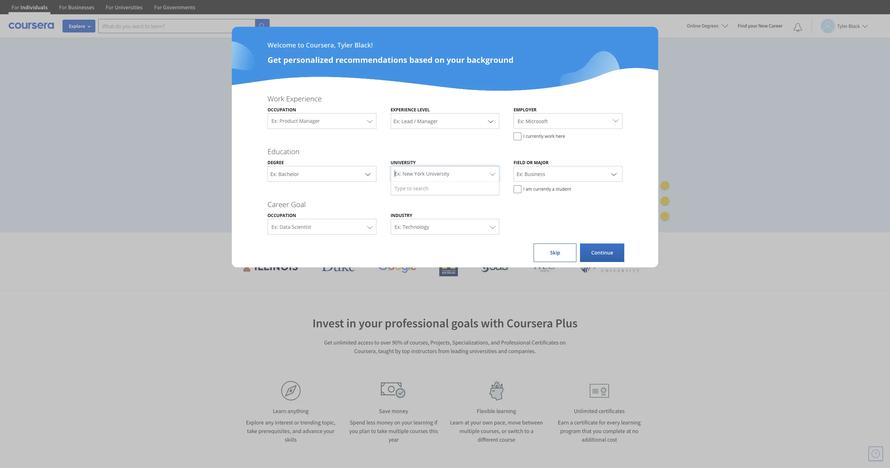 Task type: describe. For each thing, give the bounding box(es) containing it.
start 7-day free trial button
[[238, 170, 313, 187]]

companies
[[467, 238, 511, 250]]

work experience element
[[260, 94, 630, 144]]

learn for learn at your own pace, move between multiple courses, or switch to a different course
[[450, 419, 463, 426]]

johns hopkins university image
[[579, 260, 647, 273]]

to inside learn at your own pace, move between multiple courses, or switch to a different course
[[524, 428, 529, 435]]

on inside unlimited access to 7,000+ world-class courses, hands-on projects, and job-ready certificate programs—all included in your subscription
[[438, 99, 448, 109]]

day
[[268, 175, 277, 182]]

sas image
[[481, 261, 508, 272]]

0 vertical spatial leading
[[371, 238, 400, 250]]

major
[[534, 160, 549, 166]]

money inside spend less money on your learning if you plan to take multiple courses this year
[[377, 419, 393, 426]]

currently inside education element
[[533, 186, 551, 192]]

coursera, inside onboardingmodal dialog
[[306, 41, 336, 49]]

to inside unlimited access to 7,000+ world-class courses, hands-on projects, and job-ready certificate programs—all included in your subscription
[[302, 99, 309, 109]]

skip
[[550, 249, 560, 256]]

cancel
[[268, 159, 284, 165]]

save
[[379, 408, 390, 415]]

duke university image
[[322, 260, 355, 271]]

coursera, inside get unlimited access to over 90% of courses, projects, specializations, and professional certificates on coursera, taught by top instructors from leading universities and companies.
[[354, 348, 377, 355]]

move
[[508, 419, 521, 426]]

ex: technology
[[395, 224, 429, 230]]

show notifications image
[[794, 23, 802, 32]]

based
[[409, 54, 433, 65]]

work
[[545, 133, 555, 139]]

certificates
[[532, 339, 559, 346]]

governments
[[163, 4, 195, 11]]

multiple inside learn at your own pace, move between multiple courses, or switch to a different course
[[459, 428, 480, 435]]

career inside onboardingmodal dialog
[[268, 200, 289, 209]]

topic,
[[322, 419, 335, 426]]

skip button
[[534, 244, 577, 262]]

unlimited certificates image
[[590, 384, 609, 398]]

trial
[[290, 175, 301, 182]]

by
[[395, 348, 401, 355]]

for universities
[[106, 4, 143, 11]]

companies.
[[508, 348, 536, 355]]

coursera plus image
[[238, 66, 347, 76]]

university of michigan image
[[439, 257, 458, 276]]

on inside get unlimited access to over 90% of courses, projects, specializations, and professional certificates on coursera, taught by top instructors from leading universities and companies.
[[560, 339, 566, 346]]

1 horizontal spatial with
[[513, 238, 530, 250]]

7-
[[263, 175, 268, 182]]

to up personalized
[[298, 41, 304, 49]]

type to search
[[395, 185, 429, 192]]

earn
[[558, 419, 569, 426]]

field or major
[[514, 160, 549, 166]]

type
[[395, 185, 406, 192]]

complete
[[603, 428, 625, 435]]

onboardingmodal dialog
[[0, 0, 890, 468]]

interest
[[275, 419, 293, 426]]

get for get unlimited access to over 90% of courses, projects, specializations, and professional certificates on coursera, taught by top instructors from leading universities and companies.
[[324, 339, 332, 346]]

programs—all
[[362, 111, 414, 122]]

and down the professional
[[498, 348, 507, 355]]

universities inside get unlimited access to over 90% of courses, projects, specializations, and professional certificates on coursera, taught by top instructors from leading universities and companies.
[[469, 348, 497, 355]]

you inside earn a certificate for every learning program that you complete at no additional cost
[[593, 428, 602, 435]]

unlimited
[[333, 339, 357, 346]]

for for universities
[[106, 4, 114, 11]]

at inside learn at your own pace, move between multiple courses, or switch to a different course
[[465, 419, 469, 426]]

University text field
[[395, 168, 487, 181]]

ex: data scientist
[[271, 224, 311, 230]]

find your new career
[[738, 23, 783, 29]]

skills
[[285, 436, 297, 443]]

no
[[632, 428, 638, 435]]

earn a certificate for every learning program that you complete at no additional cost
[[558, 419, 641, 443]]

invest
[[312, 316, 344, 331]]

unlimited certificates
[[574, 408, 625, 415]]

hec paris image
[[531, 259, 556, 274]]

microsoft
[[526, 118, 548, 125]]

1 horizontal spatial career
[[769, 23, 783, 29]]

a inside education element
[[552, 186, 555, 192]]

a inside learn at your own pace, move between multiple courses, or switch to a different course
[[531, 428, 533, 435]]

University field
[[391, 166, 499, 182]]

for
[[599, 419, 606, 426]]

start 7-day free trial
[[249, 175, 301, 182]]

ex: for ex: technology
[[395, 224, 401, 230]]

I am currently a student checkbox
[[514, 185, 522, 193]]

data
[[279, 224, 290, 230]]

program
[[560, 428, 581, 435]]

coursera image
[[9, 20, 54, 32]]

take inside explore any interest or trending topic, take prerequisites, and advance your skills
[[247, 428, 257, 435]]

I currently work here checkbox
[[514, 133, 522, 140]]

for businesses
[[59, 4, 94, 11]]

industry
[[391, 213, 412, 219]]

your inside spend less money on your learning if you plan to take multiple courses this year
[[402, 419, 412, 426]]

your inside unlimited access to 7,000+ world-class courses, hands-on projects, and job-ready certificate programs—all included in your subscription
[[238, 124, 255, 134]]

black!
[[354, 41, 373, 49]]

explore
[[246, 419, 264, 426]]

unlimited for unlimited access to 7,000+ world-class courses, hands-on projects, and job-ready certificate programs—all included in your subscription
[[238, 99, 274, 109]]

i currently work here
[[523, 133, 565, 139]]

on inside spend less money on your learning if you plan to take multiple courses this year
[[394, 419, 400, 426]]

1 horizontal spatial experience
[[391, 107, 416, 113]]

switch
[[508, 428, 523, 435]]

pace,
[[494, 419, 507, 426]]

and inside unlimited access to 7,000+ world-class courses, hands-on projects, and job-ready certificate programs—all included in your subscription
[[271, 111, 285, 122]]

goals
[[451, 316, 478, 331]]

at inside earn a certificate for every learning program that you complete at no additional cost
[[626, 428, 631, 435]]

0 horizontal spatial in
[[346, 316, 356, 331]]

ex: new york university
[[395, 170, 449, 177]]

ex: product manager
[[271, 118, 320, 124]]

your inside onboardingmodal dialog
[[447, 54, 465, 65]]

between
[[522, 419, 543, 426]]

banner navigation
[[6, 0, 201, 20]]

0 vertical spatial universities
[[402, 238, 448, 250]]

find
[[738, 23, 747, 29]]

learn anything
[[273, 408, 309, 415]]

that
[[582, 428, 592, 435]]

from
[[438, 348, 449, 355]]

to inside education element
[[407, 185, 412, 192]]

multiple inside spend less money on your learning if you plan to take multiple courses this year
[[388, 428, 409, 435]]

0 vertical spatial university
[[391, 160, 416, 166]]

and inside explore any interest or trending topic, take prerequisites, and advance your skills
[[292, 428, 301, 435]]

projects,
[[430, 339, 451, 346]]

0 horizontal spatial with
[[481, 316, 504, 331]]

product
[[279, 118, 298, 124]]

if
[[434, 419, 437, 426]]

in inside unlimited access to 7,000+ world-class courses, hands-on projects, and job-ready certificate programs—all included in your subscription
[[450, 111, 456, 122]]

anytime
[[285, 159, 306, 165]]

spend less money on your learning if you plan to take multiple courses this year
[[349, 419, 438, 443]]

field
[[514, 160, 525, 166]]

Occupation field
[[268, 113, 376, 129]]

continue button
[[580, 244, 624, 262]]

tyler
[[337, 41, 353, 49]]

scientist
[[292, 224, 311, 230]]

level
[[417, 107, 430, 113]]

i for i am currently a student
[[523, 186, 525, 192]]

start
[[249, 175, 262, 182]]

occupation for work
[[268, 107, 296, 113]]

leading universities and companies with coursera plus
[[368, 238, 588, 250]]

flexible learning
[[477, 408, 516, 415]]

90%
[[392, 339, 403, 346]]

you inside spend less money on your learning if you plan to take multiple courses this year
[[349, 428, 358, 435]]

for individuals
[[11, 4, 48, 11]]

career goal element
[[260, 200, 630, 238]]

student
[[556, 186, 571, 192]]

on inside onboardingmodal dialog
[[435, 54, 445, 65]]

0 horizontal spatial experience
[[286, 94, 322, 104]]

occupation for career
[[268, 213, 296, 219]]

your inside learn at your own pace, move between multiple courses, or switch to a different course
[[470, 419, 481, 426]]

work
[[268, 94, 284, 104]]

job-
[[287, 111, 301, 122]]



Task type: locate. For each thing, give the bounding box(es) containing it.
trending
[[300, 419, 321, 426]]

a
[[552, 186, 555, 192], [570, 419, 573, 426], [531, 428, 533, 435]]

certificate inside unlimited access to 7,000+ world-class courses, hands-on projects, and job-ready certificate programs—all included in your subscription
[[324, 111, 360, 122]]

i am currently a student
[[523, 186, 571, 192]]

get down welcome
[[268, 54, 281, 65]]

your inside explore any interest or trending topic, take prerequisites, and advance your skills
[[324, 428, 334, 435]]

ex: up type at the left of page
[[395, 170, 401, 177]]

leading up google image
[[371, 238, 400, 250]]

i left 'am'
[[523, 186, 525, 192]]

learning for earn a certificate for every learning program that you complete at no additional cost
[[621, 419, 641, 426]]

None search field
[[98, 19, 270, 33]]

your left the background
[[447, 54, 465, 65]]

individuals
[[20, 4, 48, 11]]

at left own
[[465, 419, 469, 426]]

2 i from the top
[[523, 186, 525, 192]]

1 horizontal spatial you
[[593, 428, 602, 435]]

coursera,
[[306, 41, 336, 49], [354, 348, 377, 355]]

in right "included"
[[450, 111, 456, 122]]

over
[[380, 339, 391, 346]]

ex: for ex: new york university
[[395, 170, 401, 177]]

learning up "courses"
[[414, 419, 433, 426]]

courses
[[410, 428, 428, 435]]

ex: left 'data' in the top of the page
[[271, 224, 278, 230]]

different
[[478, 436, 498, 443]]

get for get personalized recommendations based on your background
[[268, 54, 281, 65]]

courses, up programs—all
[[381, 99, 411, 109]]

save money image
[[381, 383, 406, 399]]

2 vertical spatial a
[[531, 428, 533, 435]]

2 horizontal spatial or
[[527, 160, 533, 166]]

1 vertical spatial i
[[523, 186, 525, 192]]

work experience
[[268, 94, 322, 104]]

for governments
[[154, 4, 195, 11]]

chevron down image for degree
[[363, 170, 372, 178]]

your down topic,
[[324, 428, 334, 435]]

learn at your own pace, move between multiple courses, or switch to a different course
[[450, 419, 543, 443]]

to up ready
[[302, 99, 309, 109]]

and up university of michigan image
[[450, 238, 465, 250]]

0 horizontal spatial learning
[[414, 419, 433, 426]]

multiple up year
[[388, 428, 409, 435]]

chevron down image
[[363, 170, 372, 178], [610, 170, 618, 178]]

for
[[11, 4, 19, 11], [59, 4, 67, 11], [106, 4, 114, 11], [154, 4, 162, 11]]

university right "york"
[[426, 170, 449, 177]]

for for businesses
[[59, 4, 67, 11]]

1 multiple from the left
[[388, 428, 409, 435]]

1 vertical spatial experience
[[391, 107, 416, 113]]

0 horizontal spatial or
[[294, 419, 299, 426]]

professional
[[501, 339, 530, 346]]

for left governments
[[154, 4, 162, 11]]

technology
[[403, 224, 429, 230]]

career goal
[[268, 200, 306, 209]]

new right find
[[758, 23, 768, 29]]

experience up ready
[[286, 94, 322, 104]]

leading
[[371, 238, 400, 250], [451, 348, 468, 355]]

1 vertical spatial occupation
[[268, 213, 296, 219]]

personalized
[[283, 54, 333, 65]]

continue
[[591, 249, 613, 256]]

for left businesses
[[59, 4, 67, 11]]

ex: down industry
[[395, 224, 401, 230]]

1 horizontal spatial multiple
[[459, 428, 480, 435]]

unlimited up projects,
[[238, 99, 274, 109]]

currently left "work"
[[526, 133, 544, 139]]

university up "york"
[[391, 160, 416, 166]]

i for i currently work here
[[523, 133, 525, 139]]

0 horizontal spatial leading
[[371, 238, 400, 250]]

for for governments
[[154, 4, 162, 11]]

for left individuals
[[11, 4, 19, 11]]

1 horizontal spatial certificate
[[574, 419, 598, 426]]

or inside learn at your own pace, move between multiple courses, or switch to a different course
[[502, 428, 507, 435]]

0 horizontal spatial coursera,
[[306, 41, 336, 49]]

year
[[388, 436, 399, 443]]

your down projects,
[[238, 124, 255, 134]]

less
[[366, 419, 375, 426]]

1 horizontal spatial take
[[377, 428, 387, 435]]

flexible learning image
[[484, 381, 509, 401]]

1 horizontal spatial universities
[[469, 348, 497, 355]]

unlimited
[[238, 99, 274, 109], [574, 408, 597, 415]]

your up "courses"
[[402, 419, 412, 426]]

career left goal
[[268, 200, 289, 209]]

coursera up the professional
[[506, 316, 553, 331]]

learning inside earn a certificate for every learning program that you complete at no additional cost
[[621, 419, 641, 426]]

1 vertical spatial coursera,
[[354, 348, 377, 355]]

plus left continue
[[571, 238, 588, 250]]

1 horizontal spatial access
[[358, 339, 373, 346]]

1 vertical spatial courses,
[[410, 339, 429, 346]]

money down save
[[377, 419, 393, 426]]

course
[[499, 436, 515, 443]]

1 vertical spatial career
[[268, 200, 289, 209]]

courses, inside learn at your own pace, move between multiple courses, or switch to a different course
[[481, 428, 500, 435]]

take down "explore" on the bottom
[[247, 428, 257, 435]]

0 vertical spatial coursera
[[533, 238, 569, 250]]

0 vertical spatial get
[[268, 54, 281, 65]]

or up the course
[[502, 428, 507, 435]]

or inside explore any interest or trending topic, take prerequisites, and advance your skills
[[294, 419, 299, 426]]

or
[[527, 160, 533, 166], [294, 419, 299, 426], [502, 428, 507, 435]]

experience left level
[[391, 107, 416, 113]]

flexible
[[477, 408, 495, 415]]

1 horizontal spatial learning
[[496, 408, 516, 415]]

0 horizontal spatial certificate
[[324, 111, 360, 122]]

0 horizontal spatial universities
[[402, 238, 448, 250]]

any
[[265, 419, 274, 426]]

certificate inside earn a certificate for every learning program that you complete at no additional cost
[[574, 419, 598, 426]]

0 vertical spatial learn
[[273, 408, 286, 415]]

to right plan at the left bottom of page
[[371, 428, 376, 435]]

1 horizontal spatial coursera,
[[354, 348, 377, 355]]

1 vertical spatial a
[[570, 419, 573, 426]]

1 vertical spatial coursera
[[506, 316, 553, 331]]

learning up no
[[621, 419, 641, 426]]

here
[[556, 133, 565, 139]]

2 horizontal spatial a
[[570, 419, 573, 426]]

am
[[526, 186, 532, 192]]

1 vertical spatial leading
[[451, 348, 468, 355]]

new
[[758, 23, 768, 29], [403, 170, 413, 177]]

experience
[[286, 94, 322, 104], [391, 107, 416, 113]]

you down spend
[[349, 428, 358, 435]]

ex: microsoft
[[518, 118, 548, 125]]

2 occupation from the top
[[268, 213, 296, 219]]

welcome
[[268, 41, 296, 49]]

access up job-
[[276, 99, 299, 109]]

universities down specializations,
[[469, 348, 497, 355]]

unlimited for unlimited certificates
[[574, 408, 597, 415]]

1 horizontal spatial chevron down image
[[610, 170, 618, 178]]

2 take from the left
[[377, 428, 387, 435]]

learning for spend less money on your learning if you plan to take multiple courses this year
[[414, 419, 433, 426]]

money right save
[[392, 408, 408, 415]]

manager
[[299, 118, 320, 124]]

1 horizontal spatial or
[[502, 428, 507, 435]]

2 vertical spatial courses,
[[481, 428, 500, 435]]

7,000+
[[311, 99, 335, 109]]

advance
[[303, 428, 322, 435]]

1 chevron down image from the left
[[363, 170, 372, 178]]

learn right if
[[450, 419, 463, 426]]

to inside spend less money on your learning if you plan to take multiple courses this year
[[371, 428, 376, 435]]

0 vertical spatial or
[[527, 160, 533, 166]]

or down anything
[[294, 419, 299, 426]]

businesses
[[68, 4, 94, 11]]

ex: down employer
[[518, 118, 524, 125]]

get left unlimited
[[324, 339, 332, 346]]

chevron down image for field or major
[[610, 170, 618, 178]]

projects,
[[238, 111, 269, 122]]

you up the additional
[[593, 428, 602, 435]]

access inside unlimited access to 7,000+ world-class courses, hands-on projects, and job-ready certificate programs—all included in your subscription
[[276, 99, 299, 109]]

google image
[[378, 260, 416, 273]]

0 horizontal spatial get
[[268, 54, 281, 65]]

search
[[413, 185, 429, 192]]

0 horizontal spatial unlimited
[[238, 99, 274, 109]]

1 vertical spatial get
[[324, 339, 332, 346]]

1 take from the left
[[247, 428, 257, 435]]

get personalized recommendations based on your background
[[268, 54, 514, 65]]

1 horizontal spatial a
[[552, 186, 555, 192]]

a inside earn a certificate for every learning program that you complete at no additional cost
[[570, 419, 573, 426]]

coursera, up personalized
[[306, 41, 336, 49]]

courses, inside unlimited access to 7,000+ world-class courses, hands-on projects, and job-ready certificate programs—all included in your subscription
[[381, 99, 411, 109]]

1 vertical spatial with
[[481, 316, 504, 331]]

ready
[[301, 111, 322, 122]]

get inside onboardingmodal dialog
[[268, 54, 281, 65]]

0 horizontal spatial new
[[403, 170, 413, 177]]

leading down specializations,
[[451, 348, 468, 355]]

money
[[392, 408, 408, 415], [377, 419, 393, 426]]

world-
[[338, 99, 361, 109]]

and left the professional
[[491, 339, 500, 346]]

2 you from the left
[[593, 428, 602, 435]]

chevron down image
[[487, 117, 495, 125]]

plan
[[359, 428, 370, 435]]

courses, inside get unlimited access to over 90% of courses, projects, specializations, and professional certificates on coursera, taught by top instructors from leading universities and companies.
[[410, 339, 429, 346]]

get inside get unlimited access to over 90% of courses, projects, specializations, and professional certificates on coursera, taught by top instructors from leading universities and companies.
[[324, 339, 332, 346]]

career left show notifications icon
[[769, 23, 783, 29]]

2 vertical spatial or
[[502, 428, 507, 435]]

a right earn
[[570, 419, 573, 426]]

0 vertical spatial certificate
[[324, 111, 360, 122]]

education element
[[260, 147, 630, 197]]

0 horizontal spatial learn
[[273, 408, 286, 415]]

i inside "element"
[[523, 133, 525, 139]]

1 vertical spatial unlimited
[[574, 408, 597, 415]]

1 vertical spatial new
[[403, 170, 413, 177]]

currently right 'am'
[[533, 186, 551, 192]]

0 horizontal spatial multiple
[[388, 428, 409, 435]]

ex: for ex: product manager
[[271, 118, 278, 124]]

0 vertical spatial unlimited
[[238, 99, 274, 109]]

get unlimited access to over 90% of courses, projects, specializations, and professional certificates on coursera, taught by top instructors from leading universities and companies.
[[324, 339, 566, 355]]

1 horizontal spatial university
[[426, 170, 449, 177]]

access left over
[[358, 339, 373, 346]]

1 vertical spatial access
[[358, 339, 373, 346]]

education
[[268, 147, 299, 156]]

take
[[247, 428, 257, 435], [377, 428, 387, 435]]

1 vertical spatial money
[[377, 419, 393, 426]]

0 horizontal spatial at
[[465, 419, 469, 426]]

courses, up different
[[481, 428, 500, 435]]

with right companies
[[513, 238, 530, 250]]

find your new career link
[[734, 21, 786, 30]]

1 vertical spatial learn
[[450, 419, 463, 426]]

on down save money
[[394, 419, 400, 426]]

occupation inside work experience "element"
[[268, 107, 296, 113]]

university
[[391, 160, 416, 166], [426, 170, 449, 177]]

1 horizontal spatial get
[[324, 339, 332, 346]]

1 occupation from the top
[[268, 107, 296, 113]]

1 vertical spatial or
[[294, 419, 299, 426]]

with right goals
[[481, 316, 504, 331]]

take right plan at the left bottom of page
[[377, 428, 387, 435]]

ex: inside education element
[[395, 170, 401, 177]]

invest in your professional goals with coursera plus
[[312, 316, 578, 331]]

0 vertical spatial money
[[392, 408, 408, 415]]

ex: for ex: data scientist
[[271, 224, 278, 230]]

i
[[523, 133, 525, 139], [523, 186, 525, 192]]

0 horizontal spatial access
[[276, 99, 299, 109]]

occupation inside career goal element
[[268, 213, 296, 219]]

0 horizontal spatial university
[[391, 160, 416, 166]]

ex: for ex: microsoft
[[518, 118, 524, 125]]

2 multiple from the left
[[459, 428, 480, 435]]

0 horizontal spatial take
[[247, 428, 257, 435]]

for for individuals
[[11, 4, 19, 11]]

0 vertical spatial plus
[[571, 238, 588, 250]]

on up "included"
[[438, 99, 448, 109]]

university of illinois at urbana-champaign image
[[243, 261, 299, 272]]

your right find
[[748, 23, 757, 29]]

i right by checking this box, i am confirming that the employer listed above is my current employer. option
[[523, 133, 525, 139]]

a down between
[[531, 428, 533, 435]]

coursera, left taught
[[354, 348, 377, 355]]

learning
[[496, 408, 516, 415], [414, 419, 433, 426], [621, 419, 641, 426]]

and up the subscription
[[271, 111, 285, 122]]

1 horizontal spatial new
[[758, 23, 768, 29]]

class
[[361, 99, 378, 109]]

on right certificates
[[560, 339, 566, 346]]

your left own
[[470, 419, 481, 426]]

1 horizontal spatial leading
[[451, 348, 468, 355]]

0 vertical spatial a
[[552, 186, 555, 192]]

0 vertical spatial occupation
[[268, 107, 296, 113]]

1 vertical spatial in
[[346, 316, 356, 331]]

at left no
[[626, 428, 631, 435]]

0 horizontal spatial chevron down image
[[363, 170, 372, 178]]

coursera up hec paris "image"
[[533, 238, 569, 250]]

goal
[[291, 200, 306, 209]]

multiple up different
[[459, 428, 480, 435]]

at
[[465, 419, 469, 426], [626, 428, 631, 435]]

courses, up 'instructors'
[[410, 339, 429, 346]]

universities down technology
[[402, 238, 448, 250]]

top
[[402, 348, 410, 355]]

to inside get unlimited access to over 90% of courses, projects, specializations, and professional certificates on coursera, taught by top instructors from leading universities and companies.
[[374, 339, 379, 346]]

spend
[[350, 419, 365, 426]]

or inside education element
[[527, 160, 533, 166]]

a left student
[[552, 186, 555, 192]]

0 horizontal spatial a
[[531, 428, 533, 435]]

new left "york"
[[403, 170, 413, 177]]

universities
[[115, 4, 143, 11]]

1 you from the left
[[349, 428, 358, 435]]

learning inside spend less money on your learning if you plan to take multiple courses this year
[[414, 419, 433, 426]]

your up over
[[359, 316, 382, 331]]

4 for from the left
[[154, 4, 162, 11]]

take inside spend less money on your learning if you plan to take multiple courses this year
[[377, 428, 387, 435]]

to right type at the left of page
[[407, 185, 412, 192]]

in
[[450, 111, 456, 122], [346, 316, 356, 331]]

2 chevron down image from the left
[[610, 170, 618, 178]]

1 i from the top
[[523, 133, 525, 139]]

learn inside learn at your own pace, move between multiple courses, or switch to a different course
[[450, 419, 463, 426]]

1 horizontal spatial learn
[[450, 419, 463, 426]]

0 horizontal spatial career
[[268, 200, 289, 209]]

this
[[429, 428, 438, 435]]

to
[[298, 41, 304, 49], [302, 99, 309, 109], [407, 185, 412, 192], [374, 339, 379, 346], [371, 428, 376, 435], [524, 428, 529, 435]]

or right field
[[527, 160, 533, 166]]

3 for from the left
[[106, 4, 114, 11]]

certificate down world-
[[324, 111, 360, 122]]

for left universities
[[106, 4, 114, 11]]

and up the "skills"
[[292, 428, 301, 435]]

welcome to coursera, tyler black!
[[268, 41, 373, 49]]

0 vertical spatial experience
[[286, 94, 322, 104]]

explore any interest or trending topic, take prerequisites, and advance your skills
[[246, 419, 335, 443]]

in up unlimited
[[346, 316, 356, 331]]

of
[[404, 339, 408, 346]]

currently inside work experience "element"
[[526, 133, 544, 139]]

0 vertical spatial career
[[769, 23, 783, 29]]

1 horizontal spatial in
[[450, 111, 456, 122]]

1 for from the left
[[11, 4, 19, 11]]

background
[[467, 54, 514, 65]]

occupation down work
[[268, 107, 296, 113]]

professional
[[385, 316, 449, 331]]

learning up pace,
[[496, 408, 516, 415]]

occupation up 'data' in the top of the page
[[268, 213, 296, 219]]

learn anything image
[[281, 381, 301, 401]]

1 vertical spatial plus
[[555, 316, 578, 331]]

0 vertical spatial at
[[465, 419, 469, 426]]

on right based
[[435, 54, 445, 65]]

leading inside get unlimited access to over 90% of courses, projects, specializations, and professional certificates on coursera, taught by top instructors from leading universities and companies.
[[451, 348, 468, 355]]

unlimited inside unlimited access to 7,000+ world-class courses, hands-on projects, and job-ready certificate programs—all included in your subscription
[[238, 99, 274, 109]]

1 horizontal spatial unlimited
[[574, 408, 597, 415]]

new inside education element
[[403, 170, 413, 177]]

0 vertical spatial in
[[450, 111, 456, 122]]

1 vertical spatial at
[[626, 428, 631, 435]]

ex: left product
[[271, 118, 278, 124]]

save money
[[379, 408, 408, 415]]

/month, cancel anytime
[[246, 159, 306, 165]]

help center image
[[871, 450, 880, 458]]

unlimited up that
[[574, 408, 597, 415]]

prerequisites,
[[258, 428, 291, 435]]

1 horizontal spatial at
[[626, 428, 631, 435]]

your
[[748, 23, 757, 29], [447, 54, 465, 65], [238, 124, 255, 134], [359, 316, 382, 331], [402, 419, 412, 426], [470, 419, 481, 426], [324, 428, 334, 435]]

1 vertical spatial universities
[[469, 348, 497, 355]]

currently
[[526, 133, 544, 139], [533, 186, 551, 192]]

1 vertical spatial currently
[[533, 186, 551, 192]]

to down between
[[524, 428, 529, 435]]

certificate up that
[[574, 419, 598, 426]]

0 vertical spatial access
[[276, 99, 299, 109]]

0 vertical spatial new
[[758, 23, 768, 29]]

0 vertical spatial i
[[523, 133, 525, 139]]

1 vertical spatial certificate
[[574, 419, 598, 426]]

0 vertical spatial coursera,
[[306, 41, 336, 49]]

2 horizontal spatial learning
[[621, 419, 641, 426]]

2 for from the left
[[59, 4, 67, 11]]

1 vertical spatial university
[[426, 170, 449, 177]]

multiple
[[388, 428, 409, 435], [459, 428, 480, 435]]

cost
[[607, 436, 617, 443]]

experience level
[[391, 107, 430, 113]]

0 vertical spatial with
[[513, 238, 530, 250]]

access inside get unlimited access to over 90% of courses, projects, specializations, and professional certificates on coursera, taught by top instructors from leading universities and companies.
[[358, 339, 373, 346]]

0 horizontal spatial you
[[349, 428, 358, 435]]

0 vertical spatial currently
[[526, 133, 544, 139]]

york
[[414, 170, 425, 177]]

certificate
[[324, 111, 360, 122], [574, 419, 598, 426]]

to left over
[[374, 339, 379, 346]]

plus up certificates
[[555, 316, 578, 331]]

0 vertical spatial courses,
[[381, 99, 411, 109]]

access
[[276, 99, 299, 109], [358, 339, 373, 346]]

learn for learn anything
[[273, 408, 286, 415]]

learn up interest
[[273, 408, 286, 415]]



Task type: vqa. For each thing, say whether or not it's contained in the screenshot.


